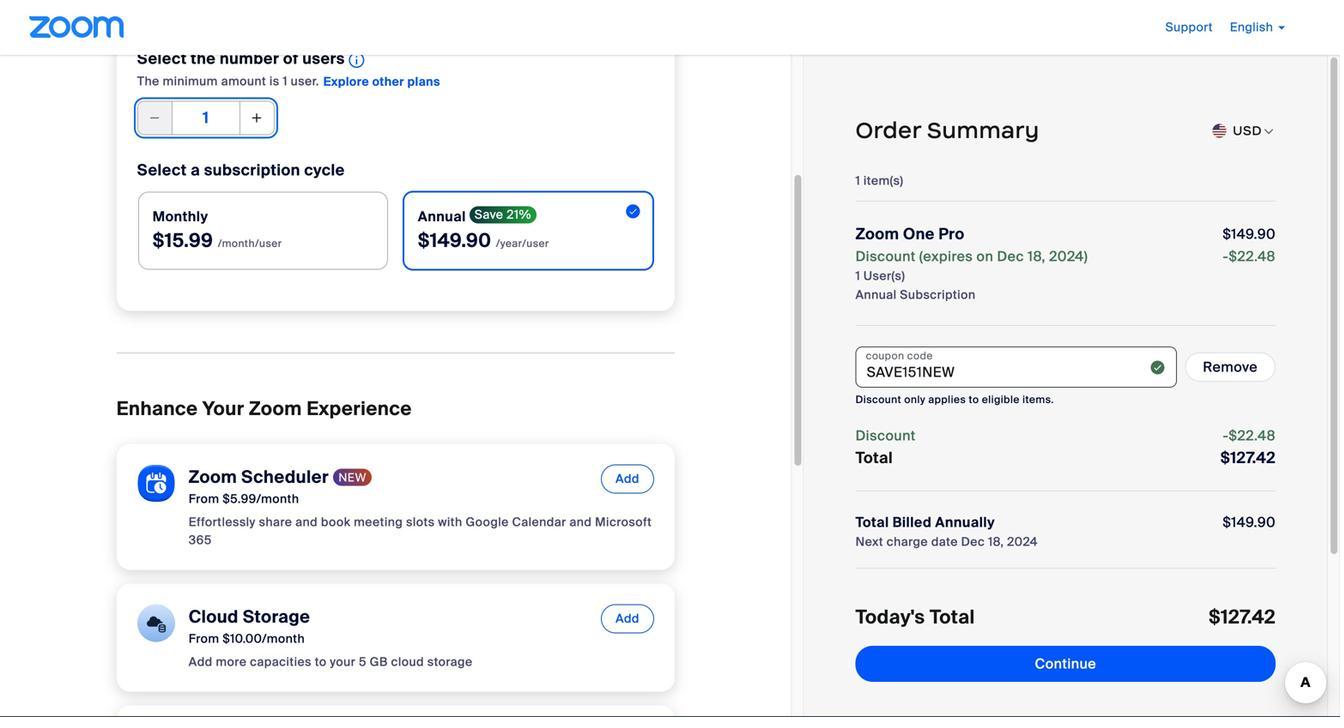Task type: locate. For each thing, give the bounding box(es) containing it.
2 horizontal spatial be
[[1129, 592, 1144, 607]]

total
[[856, 449, 893, 468], [856, 514, 889, 532]]

zoom one pro select the number of users 1 increase image
[[250, 106, 264, 130]]

dec left '2024)'
[[997, 248, 1024, 266]]

1 vertical spatial the
[[1002, 592, 1025, 607]]

cloud storage from $10.00/month
[[189, 607, 310, 647]]

0 horizontal spatial cloud
[[189, 607, 239, 628]]

usd button
[[1233, 118, 1262, 143]]

1 vertical spatial storage
[[427, 655, 473, 670]]

and left book
[[295, 515, 318, 531]]

storage right gb
[[427, 655, 473, 670]]

slots
[[406, 515, 435, 531]]

select up minimum
[[137, 49, 187, 69]]

1 horizontal spatial charge
[[1057, 592, 1098, 607]]

your right the enhance
[[203, 397, 244, 422]]

18, left 2024
[[988, 534, 1004, 550]]

information
[[856, 592, 924, 607]]

book
[[321, 515, 351, 531]]

0 horizontal spatial charge
[[887, 534, 928, 550]]

1 vertical spatial cloud
[[391, 655, 424, 670]]

$10.00/month
[[223, 631, 305, 647]]

annual down user(s)
[[856, 287, 897, 303]]

1 horizontal spatial subscription
[[900, 287, 976, 303]]

be down based
[[1129, 592, 1144, 607]]

1 vertical spatial zoom
[[249, 397, 302, 422]]

coupon
[[866, 349, 904, 363]]

1 vertical spatial dec
[[961, 534, 985, 550]]

the up 'different'
[[1178, 574, 1198, 589]]

the inside application
[[191, 49, 216, 69]]

zoom left the one
[[856, 225, 899, 244]]

coupon code
[[866, 349, 933, 363]]

effortlessly
[[189, 515, 256, 531]]

the inside the minimum amount is 1 user. explore other plans
[[137, 73, 159, 89]]

1 select from the top
[[137, 49, 187, 69]]

1 horizontal spatial may
[[1101, 592, 1126, 607]]

2 select from the top
[[137, 161, 187, 180]]

dec
[[997, 248, 1024, 266], [961, 534, 985, 550]]

local
[[1053, 574, 1081, 589]]

your inside your purchase may be subject to local taxes based on the billing information you provide. the final charge may be different than the amount shown here and will be displayed on your invoice.
[[1120, 610, 1146, 625]]

1 vertical spatial annual
[[856, 287, 897, 303]]

date
[[931, 534, 958, 550]]

be up provide.
[[972, 574, 987, 589]]

the
[[137, 73, 159, 89], [1002, 592, 1025, 607]]

21%
[[507, 207, 531, 223]]

$22.48 for discount  (expires on dec 18, 2024)
[[1229, 248, 1276, 266]]

to up final
[[1038, 574, 1050, 589]]

1 vertical spatial select
[[137, 161, 187, 180]]

3 discount from the top
[[856, 427, 916, 445]]

0 vertical spatial discount
[[856, 248, 916, 266]]

1 vertical spatial on
[[1160, 574, 1175, 589]]

0 horizontal spatial your
[[330, 655, 356, 670]]

charge down the billed
[[887, 534, 928, 550]]

select inside application
[[137, 49, 187, 69]]

storage up "$10.00/month"
[[243, 607, 310, 628]]

on up 'different'
[[1160, 574, 1175, 589]]

annual inside 1 user(s) annual subscription
[[856, 287, 897, 303]]

of
[[283, 49, 298, 69]]

microsoft
[[595, 515, 652, 531]]

0 vertical spatial cloud
[[189, 607, 239, 628]]

your
[[203, 397, 244, 422], [856, 574, 882, 589]]

0 vertical spatial may
[[944, 574, 969, 589]]

1 add from the top
[[616, 471, 639, 487]]

0 vertical spatial zoom
[[856, 225, 899, 244]]

provide.
[[951, 592, 999, 607]]

total up next
[[856, 514, 889, 532]]

on down taxes
[[1102, 610, 1117, 625]]

1 vertical spatial to
[[1038, 574, 1050, 589]]

1 horizontal spatial the
[[1178, 574, 1198, 589]]

1 horizontal spatial your
[[1120, 610, 1146, 625]]

1 horizontal spatial your
[[856, 574, 882, 589]]

add
[[616, 471, 639, 487], [616, 611, 639, 627]]

0 vertical spatial subscription
[[204, 161, 300, 180]]

0 vertical spatial your
[[203, 397, 244, 422]]

0 vertical spatial the
[[191, 49, 216, 69]]

your left 5
[[330, 655, 356, 670]]

the
[[191, 49, 216, 69], [1178, 574, 1198, 589], [1231, 592, 1251, 607]]

1 total from the top
[[856, 449, 893, 468]]

0 vertical spatial 18,
[[1028, 248, 1046, 266]]

2 vertical spatial to
[[315, 655, 327, 670]]

from up effortlessly
[[189, 491, 219, 507]]

next
[[856, 534, 883, 550]]

0 vertical spatial to
[[969, 393, 979, 407]]

$127.42 for total
[[1221, 449, 1276, 468]]

add button
[[601, 465, 654, 494], [601, 605, 654, 634]]

0 vertical spatial the
[[137, 73, 159, 89]]

0 horizontal spatial storage
[[243, 607, 310, 628]]

1 discount from the top
[[856, 248, 916, 266]]

1 inside the minimum amount is 1 user. explore other plans
[[283, 73, 288, 89]]

0 vertical spatial 1
[[283, 73, 288, 89]]

0 horizontal spatial subscription
[[204, 161, 300, 180]]

0 vertical spatial total
[[856, 449, 893, 468]]

1 vertical spatial add button
[[601, 605, 654, 634]]

code
[[907, 349, 933, 363]]

1 from from the top
[[189, 491, 219, 507]]

1 vertical spatial subscription
[[900, 287, 976, 303]]

total billed annually
[[856, 514, 995, 532]]

2 add from the top
[[616, 611, 639, 627]]

add for zoom scheduler
[[616, 471, 639, 487]]

may up "you"
[[944, 574, 969, 589]]

and right calendar
[[570, 515, 592, 531]]

discount for discount only applies to eligible items.
[[856, 393, 902, 407]]

select the number of users
[[137, 49, 349, 69]]

1 vertical spatial add
[[616, 611, 639, 627]]

5
[[359, 655, 367, 670]]

18,
[[1028, 248, 1046, 266], [988, 534, 1004, 550]]

your
[[1120, 610, 1146, 625], [330, 655, 356, 670]]

0 horizontal spatial dec
[[961, 534, 985, 550]]

only
[[904, 393, 926, 407]]

$149.90
[[1223, 225, 1276, 243], [418, 229, 491, 253], [1223, 514, 1276, 532]]

1 vertical spatial from
[[189, 631, 219, 647]]

billed
[[893, 514, 932, 532]]

1 inside 1 user(s) annual subscription
[[856, 268, 860, 284]]

1 horizontal spatial cloud
[[391, 655, 424, 670]]

the down subject
[[1002, 592, 1025, 607]]

subscription down (expires
[[900, 287, 976, 303]]

1 vertical spatial amount
[[856, 610, 901, 625]]

2 vertical spatial zoom
[[189, 467, 237, 488]]

2 vertical spatial 1
[[856, 268, 860, 284]]

1 vertical spatial 18,
[[988, 534, 1004, 550]]

to for discount only applies to eligible items.
[[969, 393, 979, 407]]

0 horizontal spatial to
[[315, 655, 327, 670]]

1 vertical spatial your
[[856, 574, 882, 589]]

0 vertical spatial from
[[189, 491, 219, 507]]

total up the billed
[[856, 449, 893, 468]]

from $5.99/month
[[189, 491, 299, 507]]

amount
[[221, 73, 266, 89], [856, 610, 901, 625]]

0 horizontal spatial annual
[[418, 208, 466, 226]]

1 horizontal spatial to
[[969, 393, 979, 407]]

$15.99
[[153, 229, 213, 253]]

1 horizontal spatial 18,
[[1028, 248, 1046, 266]]

and down provide.
[[975, 610, 998, 625]]

will
[[1001, 610, 1020, 625]]

your down based
[[1120, 610, 1146, 625]]

capacities
[[250, 655, 312, 670]]

the up zoom one pro select the number of users 1 decrease image
[[137, 73, 159, 89]]

cloud
[[189, 607, 239, 628], [391, 655, 424, 670]]

and inside your purchase may be subject to local taxes based on the billing information you provide. the final charge may be different than the amount shown here and will be displayed on your invoice.
[[975, 610, 998, 625]]

2 total from the top
[[856, 514, 889, 532]]

1 left item(s)
[[856, 173, 860, 189]]

1 for 1 item(s)
[[856, 173, 860, 189]]

0 vertical spatial $127.42
[[1221, 449, 1276, 468]]

today's
[[856, 606, 925, 630]]

2 vertical spatial be
[[1023, 610, 1039, 625]]

18, left '2024)'
[[1028, 248, 1046, 266]]

2 discount from the top
[[856, 393, 902, 407]]

select the number of users application
[[137, 47, 365, 72]]

2 horizontal spatial the
[[1231, 592, 1251, 607]]

the right than
[[1231, 592, 1251, 607]]

zoom up from $5.99/month
[[189, 467, 237, 488]]

(expires
[[919, 248, 973, 266]]

2 vertical spatial discount
[[856, 427, 916, 445]]

charge
[[887, 534, 928, 550], [1057, 592, 1098, 607]]

to
[[969, 393, 979, 407], [1038, 574, 1050, 589], [315, 655, 327, 670]]

cloud right gb
[[391, 655, 424, 670]]

english link
[[1230, 19, 1285, 35]]

1 item(s)
[[856, 173, 904, 189]]

2 horizontal spatial to
[[1038, 574, 1050, 589]]

on
[[977, 248, 994, 266], [1160, 574, 1175, 589], [1102, 610, 1117, 625]]

to right the applies on the bottom right
[[969, 393, 979, 407]]

0 horizontal spatial the
[[137, 73, 159, 89]]

zoom one pro select the number of users 1 decrease image
[[148, 106, 162, 130]]

1 vertical spatial $127.42
[[1209, 606, 1276, 630]]

1 vertical spatial discount
[[856, 393, 902, 407]]

with
[[438, 515, 462, 531]]

1 vertical spatial charge
[[1057, 592, 1098, 607]]

main content
[[0, 0, 804, 718]]

cloud up add
[[189, 607, 239, 628]]

dec down annually
[[961, 534, 985, 550]]

subscription
[[204, 161, 300, 180], [900, 287, 976, 303]]

$127.42
[[1221, 449, 1276, 468], [1209, 606, 1276, 630]]

2 add button from the top
[[601, 605, 654, 634]]

be down final
[[1023, 610, 1039, 625]]

0 vertical spatial select
[[137, 49, 187, 69]]

1 vertical spatial your
[[330, 655, 356, 670]]

0 horizontal spatial amount
[[221, 73, 266, 89]]

2 vertical spatial the
[[1231, 592, 1251, 607]]

amount down information
[[856, 610, 901, 625]]

zoom logo image
[[29, 16, 124, 38]]

scheduler
[[241, 467, 329, 488]]

18, for 2024)
[[1028, 248, 1046, 266]]

2 horizontal spatial on
[[1160, 574, 1175, 589]]

$149.90 inside annual save 21% $149.90 /year/user
[[418, 229, 491, 253]]

0 vertical spatial dec
[[997, 248, 1024, 266]]

the up minimum
[[191, 49, 216, 69]]

1 for 1 user(s) annual subscription
[[856, 268, 860, 284]]

subscription inside main content
[[204, 161, 300, 180]]

select left a
[[137, 161, 187, 180]]

0 vertical spatial charge
[[887, 534, 928, 550]]

1 left user(s)
[[856, 268, 860, 284]]

today's total
[[856, 606, 975, 630]]

1 $22.48 from the top
[[1229, 248, 1276, 266]]

charge up displayed
[[1057, 592, 1098, 607]]

0 vertical spatial your
[[1120, 610, 1146, 625]]

1 vertical spatial $22.48
[[1229, 427, 1276, 445]]

cloud storage icon image
[[137, 605, 175, 643]]

1 horizontal spatial dec
[[997, 248, 1024, 266]]

subscription down zoom one pro select the number of users 1 increase 'icon'
[[204, 161, 300, 180]]

0 vertical spatial $22.48
[[1229, 248, 1276, 266]]

$127.42 for today's total
[[1209, 606, 1276, 630]]

amount down the select the number of users
[[221, 73, 266, 89]]

0 horizontal spatial the
[[191, 49, 216, 69]]

0 vertical spatial amount
[[221, 73, 266, 89]]

may down taxes
[[1101, 592, 1126, 607]]

amount inside the minimum amount is 1 user. explore other plans
[[221, 73, 266, 89]]

subscription inside 1 user(s) annual subscription
[[900, 287, 976, 303]]

0 vertical spatial annual
[[418, 208, 466, 226]]

from
[[189, 491, 219, 507], [189, 631, 219, 647]]

storage
[[243, 607, 310, 628], [427, 655, 473, 670]]

your inside main content
[[203, 397, 244, 422]]

discount left only
[[856, 393, 902, 407]]

0 horizontal spatial may
[[944, 574, 969, 589]]

more
[[216, 655, 247, 670]]

zoom
[[856, 225, 899, 244], [249, 397, 302, 422], [189, 467, 237, 488]]

your up information
[[856, 574, 882, 589]]

1 horizontal spatial the
[[1002, 592, 1025, 607]]

from up add
[[189, 631, 219, 647]]

1 horizontal spatial annual
[[856, 287, 897, 303]]

0 vertical spatial storage
[[243, 607, 310, 628]]

0 vertical spatial on
[[977, 248, 994, 266]]

annual left save
[[418, 208, 466, 226]]

zoom up scheduler
[[249, 397, 302, 422]]

2 from from the top
[[189, 631, 219, 647]]

2 vertical spatial on
[[1102, 610, 1117, 625]]

is
[[269, 73, 280, 89]]

$149.90 for zoom one pro
[[1223, 225, 1276, 243]]

2 horizontal spatial zoom
[[856, 225, 899, 244]]

1 vertical spatial 1
[[856, 173, 860, 189]]

discount up user(s)
[[856, 248, 916, 266]]

1 vertical spatial total
[[856, 514, 889, 532]]

0 horizontal spatial your
[[203, 397, 244, 422]]

0 horizontal spatial 18,
[[988, 534, 1004, 550]]

coupon code text field
[[856, 347, 1177, 388]]

0 vertical spatial add
[[616, 471, 639, 487]]

based
[[1120, 574, 1157, 589]]

1 right is
[[283, 73, 288, 89]]

0 vertical spatial add button
[[601, 465, 654, 494]]

1 horizontal spatial be
[[1023, 610, 1039, 625]]

0 horizontal spatial on
[[977, 248, 994, 266]]

main content containing $15.99
[[0, 0, 804, 718]]

discount only applies to eligible items.
[[856, 393, 1054, 407]]

0 vertical spatial be
[[972, 574, 987, 589]]

1 add button from the top
[[601, 465, 654, 494]]

2 $22.48 from the top
[[1229, 427, 1276, 445]]

1 vertical spatial be
[[1129, 592, 1144, 607]]

0 horizontal spatial zoom
[[189, 467, 237, 488]]

on right (expires
[[977, 248, 994, 266]]

2 horizontal spatial and
[[975, 610, 998, 625]]

to right capacities
[[315, 655, 327, 670]]

1 horizontal spatial amount
[[856, 610, 901, 625]]

1
[[283, 73, 288, 89], [856, 173, 860, 189], [856, 268, 860, 284]]

discount down only
[[856, 427, 916, 445]]

save
[[475, 207, 503, 223]]

may
[[944, 574, 969, 589], [1101, 592, 1126, 607]]



Task type: describe. For each thing, give the bounding box(es) containing it.
different
[[1147, 592, 1198, 607]]

new image
[[333, 469, 372, 487]]

minimum
[[163, 73, 218, 89]]

total
[[930, 606, 975, 630]]

18, for 2024
[[988, 534, 1004, 550]]

calendar
[[512, 515, 566, 531]]

zoom one pro
[[856, 225, 965, 244]]

users
[[302, 49, 345, 69]]

invoice.
[[1149, 610, 1195, 625]]

total for total
[[856, 449, 893, 468]]

monthly $15.99 /month/user
[[153, 208, 282, 253]]

/year/user
[[496, 237, 549, 250]]

eligible
[[982, 393, 1020, 407]]

support link
[[1166, 19, 1213, 35]]

plans
[[407, 74, 440, 90]]

zoom one billing cycle option group
[[137, 191, 654, 271]]

1 horizontal spatial storage
[[427, 655, 473, 670]]

1 horizontal spatial and
[[570, 515, 592, 531]]

meeting
[[354, 515, 403, 531]]

add button for zoom scheduler
[[601, 465, 654, 494]]

the minimum amount is 1 user. explore other plans
[[137, 73, 440, 90]]

to inside your purchase may be subject to local taxes based on the billing information you provide. the final charge may be different than the amount shown here and will be displayed on your invoice.
[[1038, 574, 1050, 589]]

zoom for one
[[856, 225, 899, 244]]

effortlessly share and book meeting slots with google calendar and microsoft 365
[[189, 515, 652, 549]]

from inside "cloud storage from $10.00/month"
[[189, 631, 219, 647]]

english
[[1230, 19, 1273, 35]]

support
[[1166, 19, 1213, 35]]

user.
[[291, 73, 319, 89]]

zoom scheduler
[[189, 467, 329, 488]]

0 horizontal spatial and
[[295, 515, 318, 531]]

than
[[1201, 592, 1228, 607]]

next charge date dec 18, 2024
[[856, 534, 1038, 550]]

item(s)
[[864, 173, 904, 189]]

shown
[[904, 610, 942, 625]]

/month/user
[[218, 237, 282, 250]]

1 vertical spatial may
[[1101, 592, 1126, 607]]

add button for cloud storage
[[601, 605, 654, 634]]

zoom scheduler icon image
[[137, 465, 175, 503]]

select a subscription cycle
[[137, 161, 345, 180]]

2024
[[1007, 534, 1038, 550]]

usd
[[1233, 122, 1262, 139]]

discount for discount  (expires on dec 18, 2024)
[[856, 248, 916, 266]]

order
[[856, 116, 921, 144]]

other
[[372, 74, 404, 90]]

to for add more capacities to your 5 gb cloud storage
[[315, 655, 327, 670]]

add more capacities to your 5 gb cloud storage
[[189, 655, 473, 670]]

1 horizontal spatial zoom
[[249, 397, 302, 422]]

taxes
[[1085, 574, 1117, 589]]

remove button
[[1185, 353, 1276, 382]]

1 horizontal spatial on
[[1102, 610, 1117, 625]]

enhance your zoom experience
[[117, 397, 412, 422]]

continue button
[[856, 646, 1276, 683]]

explore other plans button
[[323, 74, 440, 91]]

annually
[[935, 514, 995, 532]]

number
[[220, 49, 279, 69]]

summary
[[927, 116, 1040, 144]]

here
[[945, 610, 972, 625]]

add for cloud storage
[[616, 611, 639, 627]]

secure trust image
[[997, 678, 1134, 718]]

total for total billed annually
[[856, 514, 889, 532]]

one
[[903, 225, 935, 244]]

select for $15.99
[[137, 161, 187, 180]]

displayed
[[1042, 610, 1099, 625]]

continue
[[1035, 656, 1096, 674]]

your inside your purchase may be subject to local taxes based on the billing information you provide. the final charge may be different than the amount shown here and will be displayed on your invoice.
[[856, 574, 882, 589]]

discount  (expires on dec 18, 2024)
[[856, 248, 1088, 266]]

365
[[189, 533, 212, 549]]

amount inside your purchase may be subject to local taxes based on the billing information you provide. the final charge may be different than the amount shown here and will be displayed on your invoice.
[[856, 610, 901, 625]]

cycle
[[304, 161, 345, 180]]

$22.48 for discount
[[1229, 427, 1276, 445]]

dec for date
[[961, 534, 985, 550]]

share
[[259, 515, 292, 531]]

2024)
[[1049, 248, 1088, 266]]

user(s)
[[864, 268, 905, 284]]

zoom for scheduler
[[189, 467, 237, 488]]

items.
[[1023, 393, 1054, 407]]

pro
[[939, 225, 965, 244]]

subject
[[990, 574, 1035, 589]]

1 vertical spatial the
[[1178, 574, 1198, 589]]

charge inside your purchase may be subject to local taxes based on the billing information you provide. the final charge may be different than the amount shown here and will be displayed on your invoice.
[[1057, 592, 1098, 607]]

google
[[466, 515, 509, 531]]

the inside your purchase may be subject to local taxes based on the billing information you provide. the final charge may be different than the amount shown here and will be displayed on your invoice.
[[1002, 592, 1025, 607]]

select for minimum
[[137, 49, 187, 69]]

$5.99/month
[[223, 491, 299, 507]]

monthly
[[153, 208, 208, 226]]

gb
[[370, 655, 388, 670]]

zoom one pro Select the number of users text field
[[137, 101, 275, 135]]

$149.90 for total billed annually
[[1223, 514, 1276, 532]]

dec for on
[[997, 248, 1024, 266]]

show options image
[[1262, 125, 1276, 139]]

billing
[[1201, 574, 1237, 589]]

cloud inside "cloud storage from $10.00/month"
[[189, 607, 239, 628]]

1 user(s) annual subscription
[[856, 268, 976, 303]]

storage inside "cloud storage from $10.00/month"
[[243, 607, 310, 628]]

you
[[927, 592, 948, 607]]

annual save 21% $149.90 /year/user
[[418, 207, 549, 253]]

applies
[[928, 393, 966, 407]]

final
[[1028, 592, 1053, 607]]

enhance
[[117, 397, 198, 422]]

a
[[191, 161, 200, 180]]

experience
[[307, 397, 412, 422]]

your purchase may be subject to local taxes based on the billing information you provide. the final charge may be different than the amount shown here and will be displayed on your invoice.
[[856, 574, 1251, 625]]

order summary
[[856, 116, 1040, 144]]

add
[[189, 655, 213, 670]]

explore
[[323, 74, 369, 90]]

0 horizontal spatial be
[[972, 574, 987, 589]]

remove
[[1203, 358, 1258, 376]]

annual inside annual save 21% $149.90 /year/user
[[418, 208, 466, 226]]



Task type: vqa. For each thing, say whether or not it's contained in the screenshot.
Security element on the bottom
no



